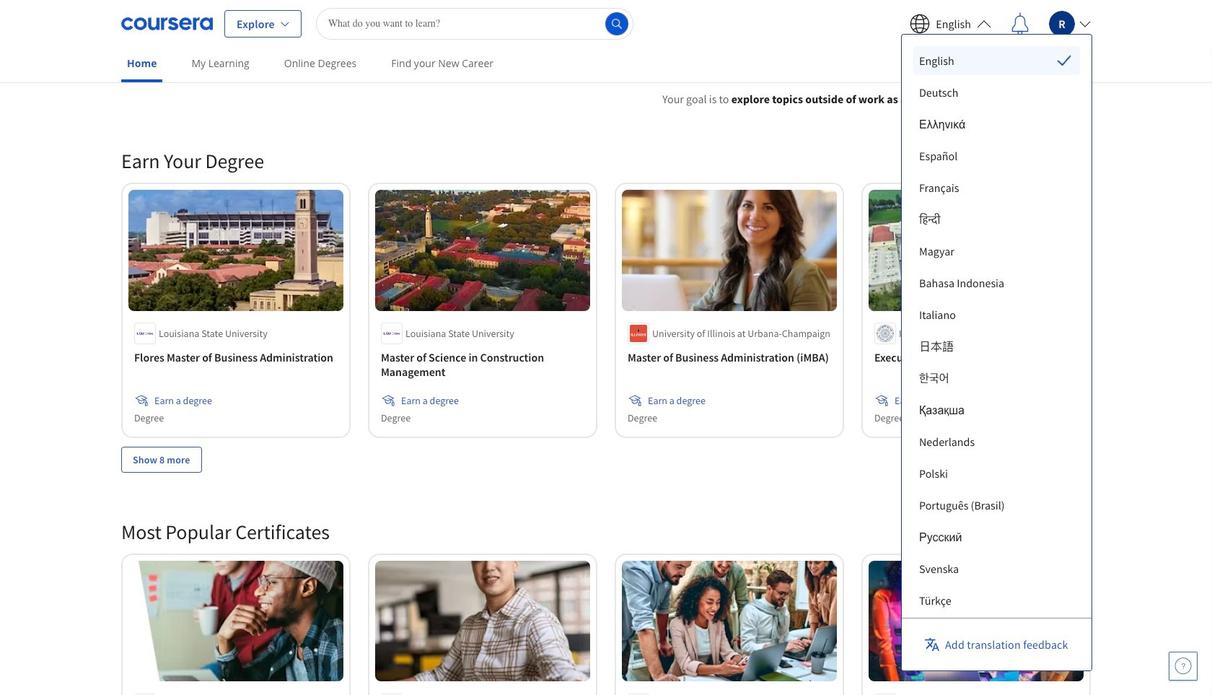 Task type: locate. For each thing, give the bounding box(es) containing it.
menu
[[914, 46, 1080, 695]]

main content
[[0, 73, 1213, 695]]

None search field
[[316, 8, 634, 39]]

earn your degree collection element
[[113, 125, 1100, 496]]

radio item
[[914, 46, 1080, 75]]



Task type: vqa. For each thing, say whether or not it's contained in the screenshot.
Help Center ICON
yes



Task type: describe. For each thing, give the bounding box(es) containing it.
coursera image
[[121, 12, 213, 35]]

most popular certificates collection element
[[113, 496, 1100, 695]]

help center image
[[1175, 658, 1193, 675]]



